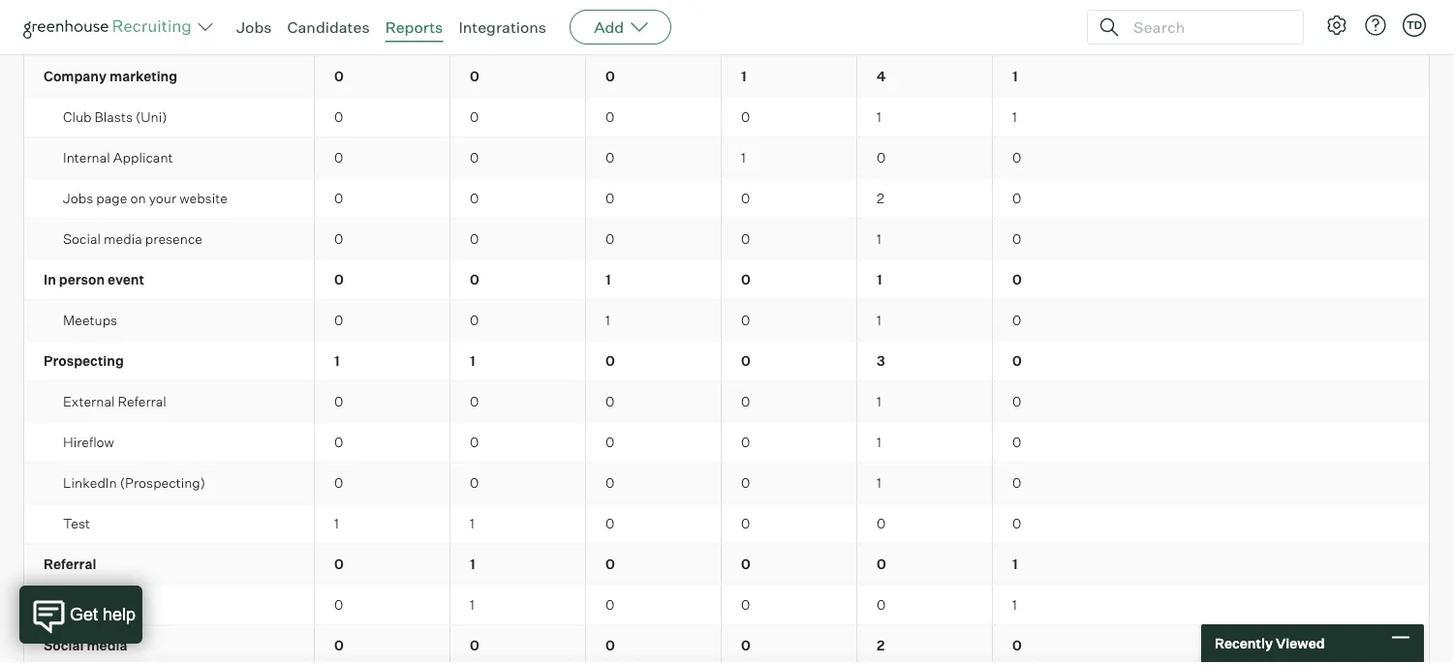 Task type: locate. For each thing, give the bounding box(es) containing it.
linkedin
[[63, 475, 117, 492]]

10 row group from the top
[[24, 342, 1429, 382]]

5 row group from the top
[[24, 138, 1429, 179]]

row containing external referral
[[24, 382, 1429, 422]]

6 row from the top
[[24, 179, 1429, 219]]

row containing recurse
[[24, 16, 1429, 56]]

15 row from the top
[[24, 545, 1429, 585]]

8 row group from the top
[[24, 260, 1429, 301]]

recurse
[[63, 27, 114, 44]]

row containing social media presence
[[24, 220, 1429, 259]]

2
[[877, 190, 884, 207], [877, 638, 885, 655]]

row group containing jobs page on your website
[[24, 179, 1429, 220]]

4 row group from the top
[[24, 98, 1429, 138]]

recently viewed
[[1215, 636, 1325, 653]]

jobs
[[236, 17, 272, 37], [63, 190, 93, 207]]

greenhouse recruiting image
[[23, 16, 198, 39]]

reports
[[385, 17, 443, 37]]

hireflow
[[63, 434, 114, 451]]

row for row group containing internal applicant
[[24, 138, 1429, 178]]

1 vertical spatial 2
[[877, 638, 885, 655]]

6 row group from the top
[[24, 179, 1429, 220]]

7 row group from the top
[[24, 220, 1429, 260]]

club blasts (uni)
[[63, 109, 167, 126]]

1
[[741, 68, 747, 85], [1013, 68, 1018, 85], [877, 109, 882, 126], [1013, 109, 1017, 126], [741, 149, 746, 166], [877, 231, 882, 248], [606, 271, 611, 288], [877, 271, 882, 288], [606, 312, 610, 329], [877, 312, 882, 329], [334, 353, 340, 370], [470, 353, 475, 370], [877, 394, 882, 411], [877, 434, 882, 451], [877, 475, 882, 492], [334, 516, 339, 533], [470, 516, 475, 533], [470, 556, 475, 573], [1013, 556, 1018, 573], [470, 597, 475, 614], [1013, 597, 1017, 614]]

test
[[63, 516, 90, 533]]

0 horizontal spatial jobs
[[63, 190, 93, 207]]

row group containing prospecting
[[24, 342, 1429, 382]]

row for row group containing social media
[[24, 627, 1429, 664]]

3 row group from the top
[[24, 57, 1429, 98]]

person
[[59, 271, 105, 288]]

row containing in person event
[[24, 260, 1429, 300]]

row containing hireflow
[[24, 423, 1429, 463]]

11 row group from the top
[[24, 382, 1429, 423]]

row group containing test
[[24, 504, 1429, 545]]

internal
[[63, 149, 110, 166]]

row group containing social media
[[24, 627, 1429, 664]]

row containing jobs page on your website
[[24, 179, 1429, 219]]

2 vertical spatial referral
[[63, 597, 112, 614]]

2 row group from the top
[[24, 16, 1429, 57]]

17 row from the top
[[24, 627, 1429, 664]]

row for row group containing jobs page on your website
[[24, 179, 1429, 219]]

1 row from the top
[[24, 0, 1429, 15]]

2 for social media
[[877, 638, 885, 655]]

internal applicant
[[63, 149, 173, 166]]

11 row from the top
[[24, 382, 1429, 422]]

row containing club blasts (uni)
[[24, 98, 1429, 137]]

jobs inside row group
[[63, 190, 93, 207]]

row containing test
[[24, 504, 1429, 544]]

2 2 from the top
[[877, 638, 885, 655]]

referral down 'test'
[[44, 556, 96, 573]]

0 vertical spatial social
[[63, 231, 101, 248]]

your
[[149, 190, 176, 207]]

row containing meetups
[[24, 301, 1429, 341]]

1 vertical spatial media
[[87, 638, 127, 655]]

page
[[96, 190, 127, 207]]

14 row from the top
[[24, 504, 1429, 544]]

1 2 from the top
[[877, 190, 884, 207]]

social media
[[44, 638, 127, 655]]

12 row group from the top
[[24, 423, 1429, 464]]

recently
[[1215, 636, 1273, 653]]

8 row from the top
[[24, 260, 1429, 300]]

row group containing hireflow
[[24, 423, 1429, 464]]

row for row group containing in person event
[[24, 260, 1429, 300]]

social
[[63, 231, 101, 248], [44, 638, 84, 655]]

referral
[[118, 394, 166, 411], [44, 556, 96, 573], [63, 597, 112, 614]]

10 row from the top
[[24, 342, 1429, 381]]

social for social media presence
[[63, 231, 101, 248]]

row group containing internal applicant
[[24, 138, 1429, 179]]

cell
[[24, 0, 315, 15], [315, 0, 451, 15], [722, 0, 857, 15], [857, 0, 993, 15], [722, 16, 857, 56], [857, 16, 993, 56]]

presence
[[145, 231, 202, 248]]

row group containing in person event
[[24, 260, 1429, 301]]

4 row from the top
[[24, 98, 1429, 137]]

prospecting
[[44, 353, 124, 370]]

0 vertical spatial media
[[104, 231, 142, 248]]

row group containing linkedin (prospecting)
[[24, 464, 1429, 504]]

external
[[63, 394, 115, 411]]

9 row group from the top
[[24, 301, 1429, 342]]

row for row group containing meetups
[[24, 301, 1429, 341]]

12 row from the top
[[24, 423, 1429, 463]]

row containing social media
[[24, 627, 1429, 664]]

in
[[44, 271, 56, 288]]

event
[[108, 271, 144, 288]]

referral up social media
[[63, 597, 112, 614]]

td
[[1407, 18, 1422, 31]]

row containing internal applicant
[[24, 138, 1429, 178]]

7 row from the top
[[24, 220, 1429, 259]]

5 row from the top
[[24, 138, 1429, 178]]

marketing
[[110, 68, 178, 85]]

2 row from the top
[[24, 16, 1429, 56]]

row for 16th row group from the top
[[24, 586, 1429, 626]]

social for social media
[[44, 638, 84, 655]]

external referral
[[63, 394, 166, 411]]

1 horizontal spatial jobs
[[236, 17, 272, 37]]

17 row group from the top
[[24, 627, 1429, 664]]

9 row from the top
[[24, 301, 1429, 341]]

1 vertical spatial jobs
[[63, 190, 93, 207]]

row for row group containing company marketing
[[24, 57, 1429, 97]]

0 vertical spatial 2
[[877, 190, 884, 207]]

company
[[44, 68, 107, 85]]

0 vertical spatial jobs
[[236, 17, 272, 37]]

candidates link
[[287, 17, 370, 37]]

row containing company marketing
[[24, 57, 1429, 97]]

0
[[334, 27, 343, 44], [470, 27, 479, 44], [606, 27, 615, 44], [334, 68, 344, 85], [470, 68, 479, 85], [606, 68, 615, 85], [334, 109, 343, 126], [470, 109, 479, 126], [606, 109, 615, 126], [741, 109, 750, 126], [334, 149, 343, 166], [470, 149, 479, 166], [606, 149, 615, 166], [877, 149, 886, 166], [1013, 149, 1022, 166], [334, 190, 343, 207], [470, 190, 479, 207], [606, 190, 615, 207], [741, 190, 750, 207], [1013, 190, 1022, 207], [334, 231, 343, 248], [470, 231, 479, 248], [606, 231, 615, 248], [741, 231, 750, 248], [1013, 231, 1022, 248], [334, 271, 344, 288], [470, 271, 479, 288], [741, 271, 751, 288], [1013, 271, 1022, 288], [334, 312, 343, 329], [470, 312, 479, 329], [741, 312, 750, 329], [1013, 312, 1022, 329], [606, 353, 615, 370], [741, 353, 751, 370], [1013, 353, 1022, 370], [334, 394, 343, 411], [470, 394, 479, 411], [606, 394, 615, 411], [741, 394, 750, 411], [1013, 394, 1022, 411], [334, 434, 343, 451], [470, 434, 479, 451], [606, 434, 615, 451], [741, 434, 750, 451], [1013, 434, 1022, 451], [334, 475, 343, 492], [470, 475, 479, 492], [606, 475, 615, 492], [741, 475, 750, 492], [1013, 475, 1022, 492], [606, 516, 615, 533], [741, 516, 750, 533], [877, 516, 886, 533], [1013, 516, 1022, 533], [334, 556, 344, 573], [606, 556, 615, 573], [741, 556, 751, 573], [877, 556, 886, 573], [334, 597, 343, 614], [606, 597, 615, 614], [741, 597, 750, 614], [877, 597, 886, 614], [334, 638, 344, 655], [470, 638, 479, 655], [606, 638, 615, 655], [741, 638, 751, 655], [1013, 638, 1022, 655]]

16 row group from the top
[[24, 586, 1429, 627]]

row group
[[24, 0, 1429, 16], [24, 16, 1429, 57], [24, 57, 1429, 98], [24, 98, 1429, 138], [24, 138, 1429, 179], [24, 179, 1429, 220], [24, 220, 1429, 260], [24, 260, 1429, 301], [24, 301, 1429, 342], [24, 342, 1429, 382], [24, 382, 1429, 423], [24, 423, 1429, 464], [24, 464, 1429, 504], [24, 504, 1429, 545], [24, 545, 1429, 586], [24, 586, 1429, 627], [24, 627, 1429, 664]]

linkedin (prospecting)
[[63, 475, 205, 492]]

on
[[130, 190, 146, 207]]

row containing prospecting
[[24, 342, 1429, 381]]

row for row group containing recurse
[[24, 16, 1429, 56]]

referral right external
[[118, 394, 166, 411]]

Search text field
[[1129, 13, 1286, 41]]

add button
[[570, 10, 672, 45]]

website
[[179, 190, 228, 207]]

row for row group containing social media presence
[[24, 220, 1429, 259]]

jobs for jobs
[[236, 17, 272, 37]]

media
[[104, 231, 142, 248], [87, 638, 127, 655]]

13 row group from the top
[[24, 464, 1429, 504]]

row for row group containing external referral
[[24, 382, 1429, 422]]

row group containing social media presence
[[24, 220, 1429, 260]]

jobs left the candidates
[[236, 17, 272, 37]]

3 row from the top
[[24, 57, 1429, 97]]

16 row from the top
[[24, 586, 1429, 626]]

row containing linkedin (prospecting)
[[24, 464, 1429, 504]]

1 vertical spatial social
[[44, 638, 84, 655]]

row for row group containing test
[[24, 504, 1429, 544]]

13 row from the top
[[24, 464, 1429, 504]]

row
[[24, 0, 1429, 15], [24, 16, 1429, 56], [24, 57, 1429, 97], [24, 98, 1429, 137], [24, 138, 1429, 178], [24, 179, 1429, 219], [24, 220, 1429, 259], [24, 260, 1429, 300], [24, 301, 1429, 341], [24, 342, 1429, 381], [24, 382, 1429, 422], [24, 423, 1429, 463], [24, 464, 1429, 504], [24, 504, 1429, 544], [24, 545, 1429, 585], [24, 586, 1429, 626], [24, 627, 1429, 664]]

jobs left page
[[63, 190, 93, 207]]

14 row group from the top
[[24, 504, 1429, 545]]



Task type: describe. For each thing, give the bounding box(es) containing it.
row group containing club blasts (uni)
[[24, 98, 1429, 138]]

social media presence
[[63, 231, 202, 248]]

2 for jobs page on your website
[[877, 190, 884, 207]]

club
[[63, 109, 92, 126]]

media for social media presence
[[104, 231, 142, 248]]

3
[[877, 353, 885, 370]]

(prospecting)
[[120, 475, 205, 492]]

blasts
[[95, 109, 133, 126]]

meetups
[[63, 312, 117, 329]]

row for 1st row group from the top of the page
[[24, 0, 1429, 15]]

row group containing company marketing
[[24, 57, 1429, 98]]

integrations
[[459, 17, 547, 37]]

jobs for jobs page on your website
[[63, 190, 93, 207]]

reports link
[[385, 17, 443, 37]]

row for row group containing hireflow
[[24, 423, 1429, 463]]

4
[[877, 68, 886, 85]]

row for row group containing linkedin (prospecting)
[[24, 464, 1429, 504]]

1 vertical spatial referral
[[44, 556, 96, 573]]

td button
[[1399, 10, 1430, 41]]

1 row group from the top
[[24, 0, 1429, 16]]

(uni)
[[136, 109, 167, 126]]

in person event
[[44, 271, 144, 288]]

row group containing meetups
[[24, 301, 1429, 342]]

jobs link
[[236, 17, 272, 37]]

15 row group from the top
[[24, 545, 1429, 586]]

0 vertical spatial referral
[[118, 394, 166, 411]]

td button
[[1403, 14, 1426, 37]]

media for social media
[[87, 638, 127, 655]]

row for row group containing prospecting
[[24, 342, 1429, 381]]

candidates
[[287, 17, 370, 37]]

integrations link
[[459, 17, 547, 37]]

applicant
[[113, 149, 173, 166]]

add
[[594, 17, 624, 37]]

company marketing
[[44, 68, 178, 85]]

jobs page on your website
[[63, 190, 228, 207]]

configure image
[[1325, 14, 1349, 37]]

viewed
[[1276, 636, 1325, 653]]

row group containing external referral
[[24, 382, 1429, 423]]

row for third row group from the bottom of the page
[[24, 545, 1429, 585]]

row group containing recurse
[[24, 16, 1429, 57]]

row for row group containing club blasts (uni)
[[24, 98, 1429, 137]]



Task type: vqa. For each thing, say whether or not it's contained in the screenshot.
Connect
no



